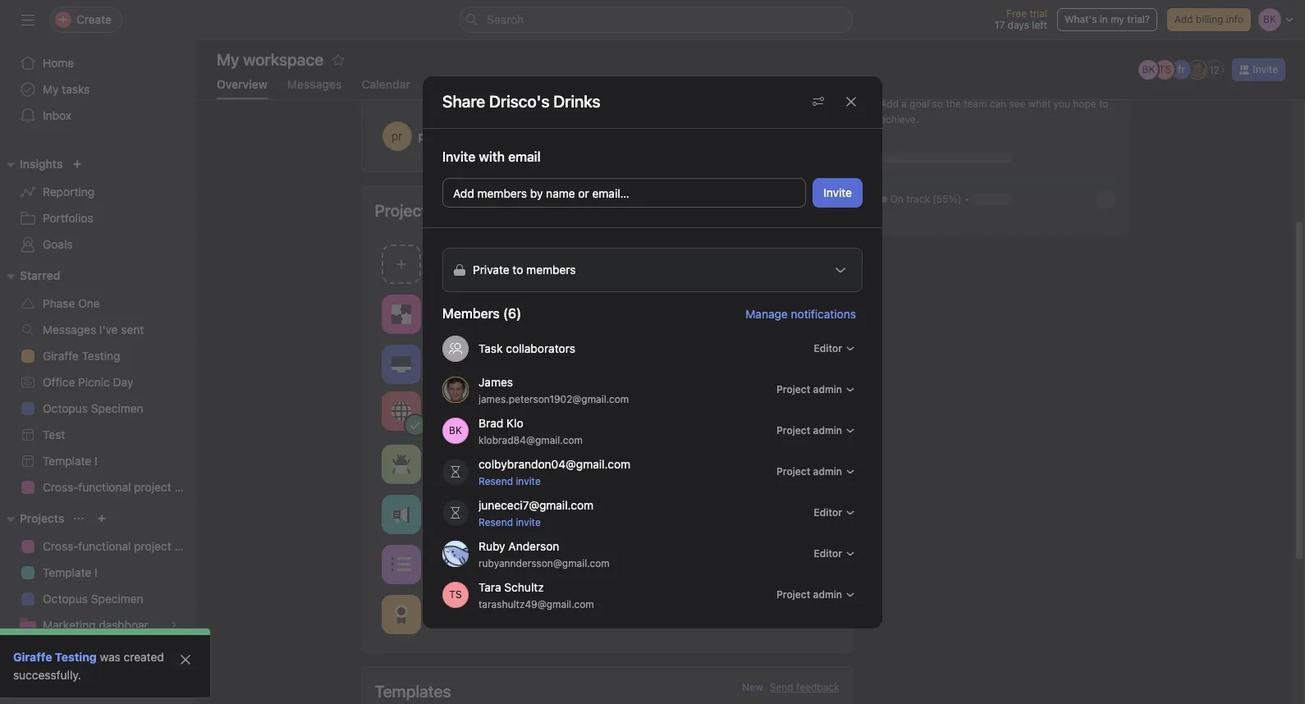 Task type: describe. For each thing, give the bounding box(es) containing it.
ja down project admin popup button
[[810, 458, 820, 470]]

day
[[113, 375, 133, 389]]

projects inside dropdown button
[[20, 512, 64, 525]]

invite for rightmost invite button
[[1253, 63, 1278, 76]]

share drisco's drinks
[[443, 92, 601, 111]]

resend invite button for colbybrandon04@gmail.com
[[479, 473, 541, 487]]

add billing info button
[[1167, 8, 1251, 31]]

1 horizontal spatial invite button
[[813, 178, 863, 207]]

2 vertical spatial octopus specimen link
[[10, 586, 187, 613]]

0 horizontal spatial invite button
[[16, 668, 86, 698]]

tara schultz tarashultz49@gmail.com
[[479, 580, 594, 610]]

by
[[530, 186, 543, 200]]

private to members
[[473, 262, 576, 276]]

2 vertical spatial testing
[[55, 650, 97, 664]]

tara
[[479, 580, 501, 594]]

usersicon image
[[449, 342, 462, 355]]

home
[[43, 56, 74, 70]]

1 horizontal spatial ts
[[776, 307, 788, 320]]

editor for junececi7@gmail.com
[[814, 506, 842, 518]]

admin for colbybrandon04@gmail.com
[[813, 465, 842, 477]]

2 vertical spatial giraffe testing link
[[13, 650, 97, 664]]

was
[[100, 650, 121, 664]]

editor button
[[807, 542, 863, 565]]

giraffe inside starred element
[[43, 349, 79, 363]]

private to members option group
[[443, 248, 863, 292]]

manage
[[746, 306, 788, 320]]

octopus specimen inside projects element
[[43, 592, 143, 606]]

marketing
[[43, 618, 96, 632]]

0 vertical spatial cross-
[[434, 305, 470, 319]]

calendar
[[362, 77, 410, 91]]

project privacy dialog image
[[834, 263, 847, 276]]

task inside share drisco's drinks dialog
[[479, 341, 503, 355]]

0 vertical spatial giraffe testing link
[[10, 343, 187, 369]]

on track (55%)
[[890, 193, 962, 205]]

reporting
[[43, 185, 95, 199]]

megaphone image
[[391, 505, 411, 524]]

with email
[[479, 149, 541, 164]]

octopus inside starred element
[[43, 401, 88, 415]]

1 vertical spatial octopus specimen link
[[10, 396, 187, 422]]

0 vertical spatial specimen
[[483, 355, 537, 369]]

starred element
[[0, 261, 197, 504]]

invite for the leftmost invite button
[[46, 676, 76, 690]]

my tasks link
[[10, 76, 187, 103]]

1 vertical spatial or
[[810, 558, 820, 570]]

test
[[43, 428, 65, 442]]

bk left 9
[[759, 307, 772, 320]]

2 horizontal spatial ts
[[1159, 63, 1172, 76]]

klobrad84@gmail.com
[[479, 434, 583, 446]]

2 vertical spatial giraffe testing
[[13, 650, 97, 664]]

my tasks
[[43, 82, 90, 96]]

1 vertical spatial giraffe testing
[[434, 606, 514, 619]]

marketing dashboards
[[43, 618, 161, 632]]

i've
[[99, 323, 118, 337]]

insights button
[[0, 154, 63, 174]]

1 vertical spatial template i
[[434, 505, 490, 519]]

email…
[[592, 186, 630, 200]]

starred
[[20, 268, 60, 282]]

james
[[479, 374, 513, 388]]

project admin button for colbybrandon04@gmail.com
[[769, 460, 863, 483]]

project admin for james
[[777, 383, 842, 395]]

ruby anderson rubyanndersson@gmail.com
[[479, 539, 610, 569]]

my
[[43, 82, 59, 96]]

my
[[1111, 13, 1125, 25]]

search list box
[[459, 7, 853, 33]]

a
[[902, 98, 907, 110]]

cross- for 1st cross-functional project plan link
[[43, 480, 78, 494]]

task inside task 'link'
[[43, 645, 67, 658]]

messages i've sent
[[43, 323, 144, 337]]

office picnic day
[[43, 375, 133, 389]]

members (6)
[[443, 306, 521, 321]]

0 vertical spatial cross-functional project plan
[[434, 305, 592, 319]]

cross- for first cross-functional project plan link from the bottom of the page
[[43, 539, 78, 553]]

messages i've sent link
[[10, 317, 187, 343]]

project for brad klo
[[777, 424, 811, 436]]

template i for 2nd the template i link from the bottom
[[43, 454, 97, 468]]

add members by name or email…
[[453, 186, 630, 200]]

project for colbybrandon04@gmail.com
[[777, 465, 811, 477]]

•
[[965, 193, 970, 205]]

hope
[[1073, 98, 1097, 110]]

free
[[1007, 7, 1027, 20]]

template i for first the template i link from the bottom
[[43, 566, 97, 580]]

manage notifications button
[[746, 306, 863, 320]]

new for new project
[[434, 257, 458, 271]]

0 vertical spatial plan
[[569, 305, 592, 319]]

trial?
[[1128, 13, 1150, 25]]

project permissions image
[[812, 95, 825, 108]]

anderson
[[509, 539, 559, 553]]

resend for junececi7@gmail.com
[[479, 516, 513, 528]]

list image
[[391, 555, 411, 574]]

resend invite button for junececi7@gmail.com
[[479, 514, 541, 528]]

what's in my trial?
[[1065, 13, 1150, 25]]

admin for james
[[813, 383, 842, 395]]

task link
[[10, 639, 187, 665]]

admin for brad klo
[[813, 424, 842, 436]]

starred button
[[0, 266, 60, 286]]

search button
[[459, 7, 853, 33]]

project admin button
[[769, 378, 863, 401]]

junececi7@gmail.com resend invite
[[479, 498, 594, 528]]

2 editor button from the top
[[807, 501, 863, 524]]

close this dialog image
[[845, 95, 858, 108]]

1 vertical spatial fr
[[795, 307, 802, 320]]

drinks
[[481, 398, 516, 412]]

junececi7@gmail.com
[[479, 498, 594, 512]]

project admin button for brad klo
[[769, 419, 863, 442]]

goals
[[43, 237, 73, 251]]

i for 2nd the template i link from the bottom
[[94, 454, 97, 468]]

2 cross-functional project plan link from the top
[[10, 534, 197, 560]]

reporting link
[[10, 179, 187, 205]]

klo
[[507, 415, 524, 429]]

track
[[907, 193, 930, 205]]

1 editor button from the top
[[807, 337, 863, 360]]

my workspace
[[217, 50, 324, 69]]

bk down trial?
[[1143, 63, 1155, 76]]

project admin button for tara schultz
[[769, 583, 863, 606]]

in
[[1100, 13, 1108, 25]]

0 vertical spatial functional
[[470, 305, 525, 319]]

ra
[[449, 547, 462, 560]]

invite with email
[[443, 149, 541, 164]]

9
[[812, 308, 818, 320]]

feedback
[[797, 681, 840, 694]]

free trial 17 days left
[[995, 7, 1048, 31]]

cross-functional project plan inside starred element
[[43, 480, 197, 494]]

0 vertical spatial projects
[[375, 201, 435, 220]]

project inside projects element
[[134, 539, 171, 553]]

portfolios link
[[10, 205, 187, 232]]

what's in my trial? button
[[1057, 8, 1158, 31]]

bk down project admin popup button
[[792, 458, 805, 470]]

editor for ruby anderson
[[814, 547, 842, 560]]

invite left on
[[824, 185, 852, 199]]

cross-functional project plan inside projects element
[[43, 539, 197, 553]]

add for add a goal so the team can see what you hope to achieve.
[[881, 98, 899, 110]]

projects element
[[0, 504, 197, 704]]

to
[[1099, 98, 1109, 110]]

insights element
[[0, 149, 197, 261]]

functional inside projects element
[[78, 539, 131, 553]]

1 template i link from the top
[[10, 448, 187, 475]]

goal
[[910, 98, 930, 110]]

template for 2nd the template i link from the bottom
[[43, 454, 91, 468]]

1 vertical spatial task
[[434, 455, 459, 469]]

insights
[[20, 157, 63, 171]]

what
[[1029, 98, 1051, 110]]

calendar link
[[362, 77, 410, 99]]

inbox link
[[10, 103, 187, 129]]

achieve.
[[881, 113, 919, 126]]

members
[[477, 186, 527, 200]]

1 horizontal spatial fr
[[1178, 63, 1185, 76]]

project admin for tara schultz
[[777, 588, 842, 601]]

add for add members by name or email…
[[453, 186, 474, 200]]

overview link
[[217, 77, 268, 99]]

can
[[990, 98, 1007, 110]]



Task type: locate. For each thing, give the bounding box(es) containing it.
3 admin from the top
[[813, 465, 842, 477]]

project
[[461, 257, 498, 271], [528, 305, 566, 319], [134, 480, 171, 494], [134, 539, 171, 553]]

1 vertical spatial plan
[[174, 480, 197, 494]]

specimen inside starred element
[[91, 401, 143, 415]]

ts left 9
[[776, 307, 788, 320]]

0 vertical spatial resend invite button
[[479, 473, 541, 487]]

specimen
[[483, 355, 537, 369], [91, 401, 143, 415], [91, 592, 143, 606]]

0 vertical spatial new
[[434, 257, 458, 271]]

2 resend from the top
[[479, 516, 513, 528]]

2 vertical spatial cross-
[[43, 539, 78, 553]]

0 vertical spatial cross-functional project plan link
[[10, 475, 197, 501]]

fr left 9
[[795, 307, 802, 320]]

picnic
[[78, 375, 110, 389]]

left
[[1032, 19, 1048, 31]]

giraffe testing up office picnic day
[[43, 349, 120, 363]]

resend invite button up the ruby at the bottom of page
[[479, 514, 541, 528]]

add for add billing info
[[1175, 13, 1193, 25]]

cross-functional project plan down the test link
[[43, 480, 197, 494]]

one
[[78, 296, 100, 310]]

0 vertical spatial invite button
[[1233, 58, 1286, 81]]

brad
[[479, 415, 504, 429]]

2 editor from the top
[[814, 506, 842, 518]]

1 vertical spatial cross-functional project plan link
[[10, 534, 197, 560]]

octopus specimen up marketing dashboards link
[[43, 592, 143, 606]]

giraffe down lkftoihjh
[[434, 606, 471, 619]]

invite button down task 'link' on the bottom left of page
[[16, 668, 86, 698]]

created
[[124, 650, 164, 664]]

1 vertical spatial specimen
[[91, 401, 143, 415]]

2 horizontal spatial invite button
[[1233, 58, 1286, 81]]

1 project admin button from the top
[[769, 419, 863, 442]]

template i up the ra
[[434, 505, 490, 519]]

on
[[890, 193, 904, 205]]

1 vertical spatial resend invite button
[[479, 514, 541, 528]]

schultz
[[504, 580, 544, 594]]

projects
[[375, 201, 435, 220], [20, 512, 64, 525]]

dashboards
[[99, 618, 161, 632]]

ts inside share drisco's drinks dialog
[[449, 588, 462, 601]]

cross- up projects dropdown button
[[43, 480, 78, 494]]

invite for colbybrandon04@gmail.com
[[516, 475, 541, 487]]

task down complete at the bottom left of page
[[434, 455, 459, 469]]

resend inside junececi7@gmail.com resend invite
[[479, 516, 513, 528]]

specimen up dashboards
[[91, 592, 143, 606]]

1 vertical spatial projects
[[20, 512, 64, 525]]

add billing info
[[1175, 13, 1244, 25]]

2 vertical spatial cross-functional project plan
[[43, 539, 197, 553]]

2 vertical spatial functional
[[78, 539, 131, 553]]

i inside starred element
[[94, 454, 97, 468]]

invite down junececi7@gmail.com
[[516, 516, 541, 528]]

1 horizontal spatial task
[[434, 455, 459, 469]]

1 vertical spatial resend
[[479, 516, 513, 528]]

specimen down day on the left
[[91, 401, 143, 415]]

0 horizontal spatial projects
[[20, 512, 64, 525]]

resend invite button up junececi7@gmail.com
[[479, 473, 541, 487]]

1 vertical spatial octopus
[[43, 401, 88, 415]]

2 vertical spatial ts
[[449, 588, 462, 601]]

4 project admin from the top
[[777, 588, 842, 601]]

project admin for colbybrandon04@gmail.com
[[777, 465, 842, 477]]

1 vertical spatial project admin button
[[769, 460, 863, 483]]

1 horizontal spatial add
[[881, 98, 899, 110]]

resend up junececi7@gmail.com
[[479, 475, 513, 487]]

billing
[[1196, 13, 1224, 25]]

1 horizontal spatial new
[[742, 681, 763, 694]]

1 vertical spatial template
[[434, 505, 484, 519]]

collaborators
[[506, 341, 576, 355]]

manage notifications
[[746, 306, 856, 320]]

invite button right 12 on the top right of the page
[[1233, 58, 1286, 81]]

was created successfully.
[[13, 650, 164, 682]]

add a goal so the team can see what you hope to achieve.
[[881, 98, 1109, 126]]

octopus inside projects element
[[43, 592, 88, 606]]

2 vertical spatial template
[[43, 566, 91, 580]]

0 horizontal spatial messages
[[43, 323, 96, 337]]

ja
[[1193, 63, 1204, 76], [450, 383, 461, 395], [810, 458, 820, 470], [810, 508, 820, 520]]

4 project from the top
[[777, 588, 811, 601]]

3 project from the top
[[777, 465, 811, 477]]

0 vertical spatial testing
[[82, 349, 120, 363]]

new project
[[434, 257, 498, 271]]

giraffe testing
[[43, 349, 120, 363], [434, 606, 514, 619], [13, 650, 97, 664]]

editor button
[[807, 337, 863, 360], [807, 501, 863, 524]]

0 vertical spatial template i link
[[10, 448, 187, 475]]

task up james
[[479, 341, 503, 355]]

resend
[[479, 475, 513, 487], [479, 516, 513, 528]]

0 horizontal spatial ts
[[449, 588, 462, 601]]

test link
[[10, 422, 187, 448]]

template for first the template i link from the bottom
[[43, 566, 91, 580]]

notifications
[[791, 306, 856, 320]]

octopus specimen link down picnic
[[10, 396, 187, 422]]

invite button left on
[[813, 178, 863, 207]]

phase
[[43, 296, 75, 310]]

colbybrandon04@gmail.com resend invite
[[479, 457, 631, 487]]

testing
[[82, 349, 120, 363], [474, 606, 514, 619], [55, 650, 97, 664]]

editor button down "notifications"
[[807, 337, 863, 360]]

search
[[487, 12, 524, 26]]

1 vertical spatial messages
[[43, 323, 96, 337]]

messages inside starred element
[[43, 323, 96, 337]]

2 vertical spatial octopus
[[43, 592, 88, 606]]

template i
[[43, 454, 97, 468], [434, 505, 490, 519], [43, 566, 97, 580]]

cross-functional project plan up task collaborators
[[434, 305, 592, 319]]

0 vertical spatial template i
[[43, 454, 97, 468]]

octopus specimen link up marketing dashboards
[[10, 586, 187, 613]]

drisco's drinks
[[489, 92, 601, 111]]

0 vertical spatial fr
[[1178, 63, 1185, 76]]

0 horizontal spatial add
[[453, 186, 474, 200]]

project admin
[[777, 383, 842, 395], [777, 424, 842, 436], [777, 465, 842, 477], [777, 588, 842, 601]]

messages down add to starred icon
[[287, 77, 342, 91]]

global element
[[0, 40, 197, 139]]

template inside projects element
[[43, 566, 91, 580]]

giraffe testing inside starred element
[[43, 349, 120, 363]]

0 vertical spatial resend
[[479, 475, 513, 487]]

resend for colbybrandon04@gmail.com
[[479, 475, 513, 487]]

project down the test link
[[134, 480, 171, 494]]

add members by name or email… button
[[443, 178, 806, 207]]

2 vertical spatial add
[[453, 186, 474, 200]]

send feedback link
[[770, 681, 840, 695]]

functional up marketing dashboards
[[78, 539, 131, 553]]

0 horizontal spatial new
[[434, 257, 458, 271]]

0 vertical spatial or
[[578, 186, 589, 200]]

cross-functional project plan link
[[10, 475, 197, 501], [10, 534, 197, 560]]

add left a
[[881, 98, 899, 110]]

2 project admin button from the top
[[769, 460, 863, 483]]

cross-functional project plan up dashboards
[[43, 539, 197, 553]]

admin
[[813, 383, 842, 395], [813, 424, 842, 436], [813, 465, 842, 477], [813, 588, 842, 601]]

0 vertical spatial editor
[[814, 342, 842, 354]]

template up the ra
[[434, 505, 484, 519]]

1 vertical spatial octopus specimen
[[43, 401, 143, 415]]

project admin for brad klo
[[777, 424, 842, 436]]

1 vertical spatial new
[[742, 681, 763, 694]]

specimen inside projects element
[[91, 592, 143, 606]]

functional down private in the left of the page
[[470, 305, 525, 319]]

add inside add a goal so the team can see what you hope to achieve.
[[881, 98, 899, 110]]

1 vertical spatial ts
[[776, 307, 788, 320]]

2 admin from the top
[[813, 424, 842, 436]]

2 vertical spatial project admin button
[[769, 583, 863, 606]]

1 vertical spatial invite
[[516, 516, 541, 528]]

0 vertical spatial invite
[[516, 475, 541, 487]]

new
[[434, 257, 458, 271], [742, 681, 763, 694]]

i down the test link
[[94, 454, 97, 468]]

overview
[[217, 77, 268, 91]]

0 vertical spatial template
[[43, 454, 91, 468]]

bug image
[[391, 454, 411, 474]]

or inside add members by name or email… button
[[578, 186, 589, 200]]

template i link
[[10, 448, 187, 475], [10, 560, 187, 586]]

ja up drisco's
[[450, 383, 461, 395]]

4 admin from the top
[[813, 588, 842, 601]]

invite for junececi7@gmail.com
[[516, 516, 541, 528]]

invite
[[1253, 63, 1278, 76], [443, 149, 476, 164], [824, 185, 852, 199], [46, 676, 76, 690]]

0 vertical spatial i
[[94, 454, 97, 468]]

invite down task 'link' on the bottom left of page
[[46, 676, 76, 690]]

octopus specimen link up james.peterson1902@gmail.com
[[362, 339, 853, 389]]

i for first the template i link from the bottom
[[94, 566, 97, 580]]

ja left 12 on the top right of the page
[[1193, 63, 1204, 76]]

plan
[[569, 305, 592, 319], [174, 480, 197, 494], [174, 539, 197, 553]]

template up marketing
[[43, 566, 91, 580]]

2 vertical spatial octopus specimen
[[43, 592, 143, 606]]

template i inside projects element
[[43, 566, 97, 580]]

cross- inside projects element
[[43, 539, 78, 553]]

giraffe up successfully.
[[13, 650, 52, 664]]

1 vertical spatial giraffe
[[434, 606, 471, 619]]

project inside popup button
[[777, 383, 811, 395]]

plan inside projects element
[[174, 539, 197, 553]]

close image
[[179, 654, 192, 667]]

1 vertical spatial giraffe testing link
[[362, 590, 853, 640]]

0 horizontal spatial fr
[[795, 307, 802, 320]]

template i up marketing
[[43, 566, 97, 580]]

0 horizontal spatial task
[[43, 645, 67, 658]]

0 vertical spatial giraffe testing
[[43, 349, 120, 363]]

resend up the ruby at the bottom of page
[[479, 516, 513, 528]]

add
[[1175, 13, 1193, 25], [881, 98, 899, 110], [453, 186, 474, 200]]

giraffe
[[43, 349, 79, 363], [434, 606, 471, 619], [13, 650, 52, 664]]

0 horizontal spatial or
[[578, 186, 589, 200]]

functional
[[470, 305, 525, 319], [78, 480, 131, 494], [78, 539, 131, 553]]

the
[[946, 98, 961, 110]]

tarashultz49@gmail.com
[[479, 598, 594, 610]]

goals link
[[10, 232, 187, 258]]

1 editor from the top
[[814, 342, 842, 354]]

editor inside dropdown button
[[814, 547, 842, 560]]

project inside starred element
[[134, 480, 171, 494]]

octopus up drisco's
[[434, 355, 480, 369]]

template i link down test
[[10, 448, 187, 475]]

lkftoihjh
[[434, 555, 478, 569]]

project up collaborators
[[528, 305, 566, 319]]

james james.peterson1902@gmail.com
[[479, 374, 629, 405]]

1 vertical spatial functional
[[78, 480, 131, 494]]

trial
[[1030, 7, 1048, 20]]

0 vertical spatial editor button
[[807, 337, 863, 360]]

messages down phase one
[[43, 323, 96, 337]]

2 template i link from the top
[[10, 560, 187, 586]]

1 vertical spatial cross-
[[43, 480, 78, 494]]

1 vertical spatial editor button
[[807, 501, 863, 524]]

2 vertical spatial specimen
[[91, 592, 143, 606]]

plan inside starred element
[[174, 480, 197, 494]]

cross-functional project plan link down the test link
[[10, 475, 197, 501]]

resend inside the colbybrandon04@gmail.com resend invite
[[479, 475, 513, 487]]

testing down messages i've sent link at left top
[[82, 349, 120, 363]]

invite inside junececi7@gmail.com resend invite
[[516, 516, 541, 528]]

what's
[[1065, 13, 1097, 25]]

0 vertical spatial ts
[[1159, 63, 1172, 76]]

i inside projects element
[[94, 566, 97, 580]]

send
[[770, 681, 794, 694]]

octopus specimen up james
[[434, 355, 537, 369]]

new left send
[[742, 681, 763, 694]]

bk down drisco's
[[449, 424, 462, 436]]

0 vertical spatial octopus
[[434, 355, 480, 369]]

12
[[1209, 64, 1220, 76]]

projects button
[[0, 509, 64, 529]]

ts
[[1159, 63, 1172, 76], [776, 307, 788, 320], [449, 588, 462, 601]]

2 vertical spatial invite button
[[16, 668, 86, 698]]

project admin inside popup button
[[777, 383, 842, 395]]

add inside button
[[1175, 13, 1193, 25]]

template inside starred element
[[43, 454, 91, 468]]

cross- inside starred element
[[43, 480, 78, 494]]

bk inside share drisco's drinks dialog
[[449, 424, 462, 436]]

ts down lkftoihjh
[[449, 588, 462, 601]]

octopus specimen link
[[362, 339, 853, 389], [10, 396, 187, 422], [10, 586, 187, 613]]

info
[[1227, 13, 1244, 25]]

you
[[1054, 98, 1071, 110]]

testing inside starred element
[[82, 349, 120, 363]]

admin for tara schultz
[[813, 588, 842, 601]]

0 vertical spatial octopus specimen link
[[362, 339, 853, 389]]

giraffe testing link
[[10, 343, 187, 369], [362, 590, 853, 640], [13, 650, 97, 664]]

invite inside the colbybrandon04@gmail.com resend invite
[[516, 475, 541, 487]]

1 vertical spatial add
[[881, 98, 899, 110]]

1 resend invite button from the top
[[479, 473, 541, 487]]

2 horizontal spatial add
[[1175, 13, 1193, 25]]

phase one
[[43, 296, 100, 310]]

days
[[1008, 19, 1030, 31]]

fr left 12 on the top right of the page
[[1178, 63, 1185, 76]]

new left private in the left of the page
[[434, 257, 458, 271]]

2 vertical spatial editor
[[814, 547, 842, 560]]

0 vertical spatial octopus specimen
[[434, 355, 537, 369]]

giraffe testing link down rubyanndersson@gmail.com
[[362, 590, 853, 640]]

giraffe testing link up picnic
[[10, 343, 187, 369]]

template down test
[[43, 454, 91, 468]]

0 vertical spatial giraffe
[[43, 349, 79, 363]]

colbybrandon04@gmail.com
[[479, 457, 631, 470]]

template
[[43, 454, 91, 468], [434, 505, 484, 519], [43, 566, 91, 580]]

template i inside starred element
[[43, 454, 97, 468]]

0 vertical spatial task
[[479, 341, 503, 355]]

giraffe up office
[[43, 349, 79, 363]]

messages link
[[287, 77, 342, 99]]

brad klo klobrad84@gmail.com
[[479, 415, 583, 446]]

messages
[[287, 77, 342, 91], [43, 323, 96, 337]]

home link
[[10, 50, 187, 76]]

project for james
[[777, 383, 811, 395]]

octopus up marketing
[[43, 592, 88, 606]]

functional down the test link
[[78, 480, 131, 494]]

invite button
[[1233, 58, 1286, 81], [813, 178, 863, 207], [16, 668, 86, 698]]

successfully.
[[13, 668, 81, 682]]

hide sidebar image
[[21, 13, 34, 26]]

2 vertical spatial task
[[43, 645, 67, 658]]

2 project from the top
[[777, 424, 811, 436]]

testing down tara
[[474, 606, 514, 619]]

1 vertical spatial testing
[[474, 606, 514, 619]]

0 vertical spatial add
[[1175, 13, 1193, 25]]

1 project admin from the top
[[777, 383, 842, 395]]

2 vertical spatial giraffe
[[13, 650, 52, 664]]

ja inside share drisco's drinks dialog
[[450, 383, 461, 395]]

giraffe testing down tara
[[434, 606, 514, 619]]

i up the ruby at the bottom of page
[[487, 505, 490, 519]]

2 project admin from the top
[[777, 424, 842, 436]]

ts left 12 on the top right of the page
[[1159, 63, 1172, 76]]

invite up junececi7@gmail.com
[[516, 475, 541, 487]]

octopus specimen down picnic
[[43, 401, 143, 415]]

(55%)
[[933, 193, 962, 205]]

2 vertical spatial plan
[[174, 539, 197, 553]]

computer image
[[391, 354, 411, 374]]

admin inside popup button
[[813, 383, 842, 395]]

testing down marketing
[[55, 650, 97, 664]]

invite
[[516, 475, 541, 487], [516, 516, 541, 528]]

tasks
[[62, 82, 90, 96]]

project
[[777, 383, 811, 395], [777, 424, 811, 436], [777, 465, 811, 477], [777, 588, 811, 601]]

1 admin from the top
[[813, 383, 842, 395]]

0 vertical spatial project admin button
[[769, 419, 863, 442]]

3 editor from the top
[[814, 547, 842, 560]]

project for tara schultz
[[777, 588, 811, 601]]

marketing dashboards link
[[10, 613, 187, 639]]

invite right 12 on the top right of the page
[[1253, 63, 1278, 76]]

i up marketing dashboards
[[94, 566, 97, 580]]

team
[[964, 98, 987, 110]]

cross- down projects dropdown button
[[43, 539, 78, 553]]

functional inside starred element
[[78, 480, 131, 494]]

ja up editor dropdown button
[[810, 508, 820, 520]]

giraffe testing up successfully.
[[13, 650, 97, 664]]

add left members
[[453, 186, 474, 200]]

1 vertical spatial cross-functional project plan
[[43, 480, 197, 494]]

new for new send feedback
[[742, 681, 763, 694]]

templates
[[375, 682, 451, 701]]

octopus specimen inside starred element
[[43, 401, 143, 415]]

drisco's drinks
[[434, 398, 516, 412]]

2 horizontal spatial task
[[479, 341, 503, 355]]

2 vertical spatial template i
[[43, 566, 97, 580]]

ribbon image
[[391, 605, 411, 624]]

specimen up james
[[483, 355, 537, 369]]

1 project from the top
[[777, 383, 811, 395]]

cross-functional project plan link down projects dropdown button
[[10, 534, 197, 560]]

puzzle image
[[391, 304, 411, 324]]

template i down test
[[43, 454, 97, 468]]

template i link up marketing dashboards
[[10, 560, 187, 586]]

task up successfully.
[[43, 645, 67, 658]]

2 invite from the top
[[516, 516, 541, 528]]

cross- up "usersicon" at the left of page
[[434, 305, 470, 319]]

ruby
[[479, 539, 505, 553]]

1 resend from the top
[[479, 475, 513, 487]]

0 vertical spatial messages
[[287, 77, 342, 91]]

1 vertical spatial i
[[487, 505, 490, 519]]

1 horizontal spatial messages
[[287, 77, 342, 91]]

messages for messages i've sent
[[43, 323, 96, 337]]

1 cross-functional project plan link from the top
[[10, 475, 197, 501]]

project up members (6)
[[461, 257, 498, 271]]

3 project admin from the top
[[777, 465, 842, 477]]

add to starred image
[[332, 53, 345, 67]]

editor button up editor dropdown button
[[807, 501, 863, 524]]

giraffe testing link up successfully.
[[13, 650, 97, 664]]

drisco's
[[434, 398, 478, 412]]

1 invite from the top
[[516, 475, 541, 487]]

3 project admin button from the top
[[769, 583, 863, 606]]

2 resend invite button from the top
[[479, 514, 541, 528]]

octopus down office
[[43, 401, 88, 415]]

1 vertical spatial invite button
[[813, 178, 863, 207]]

invite left with email
[[443, 149, 476, 164]]

2 vertical spatial i
[[94, 566, 97, 580]]

project up dashboards
[[134, 539, 171, 553]]

share
[[443, 92, 485, 111]]

invite for with email
[[443, 149, 476, 164]]

1 horizontal spatial projects
[[375, 201, 435, 220]]

messages for messages
[[287, 77, 342, 91]]

globe image
[[391, 401, 411, 421]]

share drisco's drinks dialog
[[423, 76, 883, 629]]

add inside button
[[453, 186, 474, 200]]

add left billing
[[1175, 13, 1193, 25]]



Task type: vqa. For each thing, say whether or not it's contained in the screenshot.


